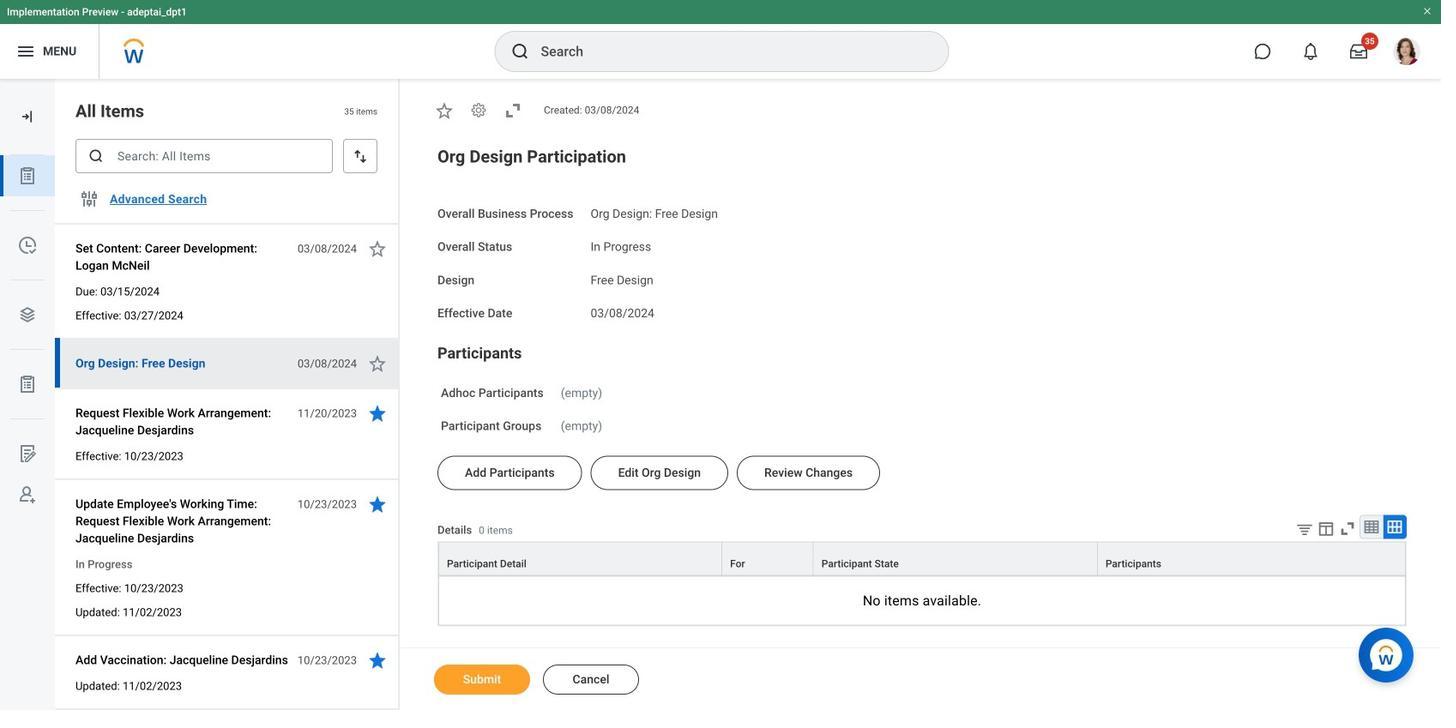Task type: locate. For each thing, give the bounding box(es) containing it.
toolbar
[[1283, 515, 1407, 542]]

select to filter grid data image
[[1296, 520, 1315, 538]]

star image
[[367, 239, 388, 259], [367, 354, 388, 374], [367, 403, 388, 424]]

free design element
[[591, 270, 654, 287]]

notifications large image
[[1302, 43, 1320, 60]]

close environment banner image
[[1423, 6, 1433, 16]]

search image
[[88, 148, 105, 165]]

transformation import image
[[19, 108, 36, 125]]

0 vertical spatial star image
[[434, 100, 455, 121]]

row
[[438, 542, 1406, 576]]

sort image
[[352, 148, 369, 165]]

profile logan mcneil image
[[1393, 38, 1421, 69]]

Search: All Items text field
[[76, 139, 333, 173]]

rename image
[[17, 444, 38, 464]]

list
[[0, 155, 55, 516]]

star image
[[434, 100, 455, 121], [367, 494, 388, 515], [367, 650, 388, 671]]

inbox large image
[[1351, 43, 1368, 60]]

1 vertical spatial star image
[[367, 354, 388, 374]]

clipboard image
[[17, 166, 38, 186], [17, 374, 38, 395]]

Search Workday  search field
[[541, 33, 913, 70]]

0 vertical spatial clipboard image
[[17, 166, 38, 186]]

2 star image from the top
[[367, 354, 388, 374]]

item list element
[[55, 79, 400, 710]]

2 vertical spatial star image
[[367, 403, 388, 424]]

1 star image from the top
[[367, 239, 388, 259]]

2 clipboard image from the top
[[17, 374, 38, 395]]

fullscreen image
[[1339, 519, 1357, 538]]

0 vertical spatial star image
[[367, 239, 388, 259]]

clipboard image down perspective image
[[17, 374, 38, 395]]

banner
[[0, 0, 1441, 79]]

clipboard image down transformation import image at the top left of the page
[[17, 166, 38, 186]]

1 vertical spatial clipboard image
[[17, 374, 38, 395]]



Task type: vqa. For each thing, say whether or not it's contained in the screenshot.
Profile Logan McNeil image
yes



Task type: describe. For each thing, give the bounding box(es) containing it.
justify image
[[15, 41, 36, 62]]

gear image
[[470, 102, 487, 119]]

1 clipboard image from the top
[[17, 166, 38, 186]]

search image
[[510, 41, 531, 62]]

table image
[[1363, 519, 1381, 536]]

org design: free design element
[[591, 203, 718, 221]]

click to view/edit grid preferences image
[[1317, 519, 1336, 538]]

perspective image
[[17, 305, 38, 325]]

configure image
[[79, 189, 100, 209]]

clock check image
[[17, 235, 38, 256]]

3 star image from the top
[[367, 403, 388, 424]]

expand table image
[[1387, 519, 1404, 536]]

fullscreen image
[[503, 100, 523, 121]]

1 vertical spatial star image
[[367, 494, 388, 515]]

user plus image
[[17, 485, 38, 505]]

2 vertical spatial star image
[[367, 650, 388, 671]]



